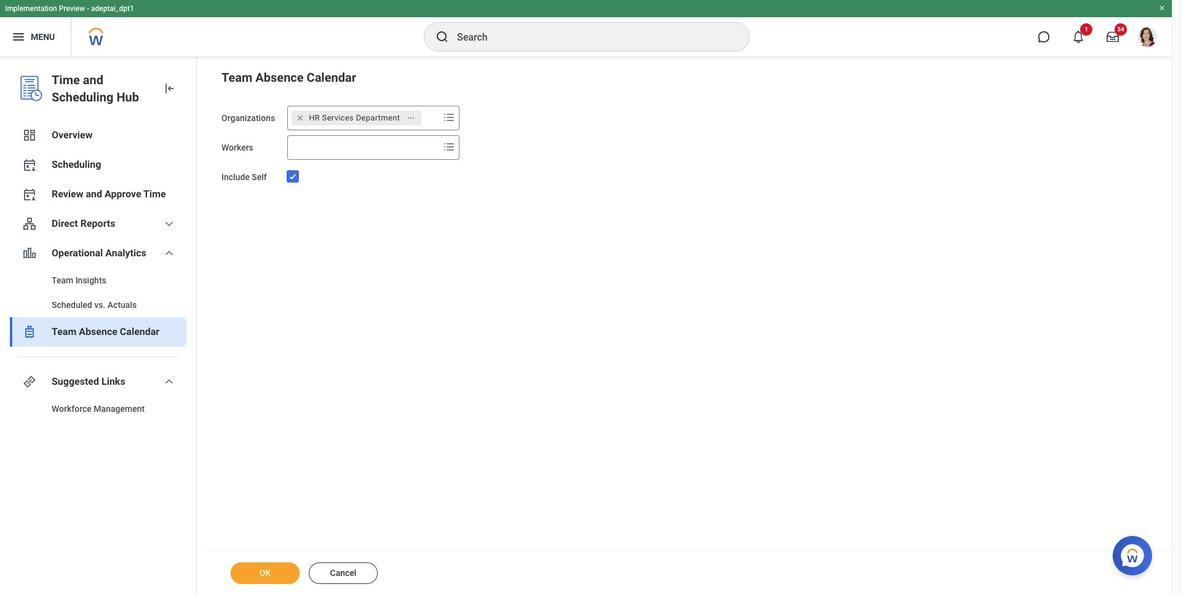 Task type: vqa. For each thing, say whether or not it's contained in the screenshot.
task timeoff image
yes



Task type: locate. For each thing, give the bounding box(es) containing it.
time right 'approve'
[[143, 188, 166, 200]]

overview link
[[10, 121, 186, 150]]

scheduling up overview
[[52, 90, 113, 105]]

1 vertical spatial and
[[86, 188, 102, 200]]

0 vertical spatial chevron down small image
[[162, 217, 177, 231]]

2 scheduling from the top
[[52, 159, 101, 170]]

0 horizontal spatial time
[[52, 73, 80, 87]]

menu
[[31, 32, 55, 42]]

and right review on the left of page
[[86, 188, 102, 200]]

1 vertical spatial chevron down small image
[[162, 375, 177, 389]]

calendar user solid image
[[22, 187, 37, 202]]

self
[[252, 172, 267, 182]]

time and scheduling hub element
[[52, 71, 152, 106]]

0 vertical spatial time
[[52, 73, 80, 87]]

0 horizontal spatial calendar
[[120, 326, 159, 338]]

team insights
[[52, 276, 106, 285]]

calendar down actuals
[[120, 326, 159, 338]]

and inside time and scheduling hub
[[83, 73, 103, 87]]

scheduling down overview
[[52, 159, 101, 170]]

0 horizontal spatial absence
[[79, 326, 117, 338]]

menu banner
[[0, 0, 1172, 57]]

chevron down small image for links
[[162, 375, 177, 389]]

1 vertical spatial team
[[52, 276, 73, 285]]

1 vertical spatial team absence calendar
[[52, 326, 159, 338]]

chevron down small image up chevron down small icon
[[162, 217, 177, 231]]

time
[[52, 73, 80, 87], [143, 188, 166, 200]]

1 horizontal spatial time
[[143, 188, 166, 200]]

team absence calendar link
[[10, 317, 186, 347]]

time and scheduling hub
[[52, 73, 139, 105]]

and
[[83, 73, 103, 87], [86, 188, 102, 200]]

organizations
[[221, 113, 275, 123]]

team absence calendar down vs.
[[52, 326, 159, 338]]

team
[[221, 70, 252, 85], [52, 276, 73, 285], [52, 326, 76, 338]]

absence
[[255, 70, 304, 85], [79, 326, 117, 338]]

direct
[[52, 218, 78, 229]]

0 vertical spatial and
[[83, 73, 103, 87]]

chevron down small image
[[162, 246, 177, 261]]

chevron down small image inside direct reports dropdown button
[[162, 217, 177, 231]]

hr services department
[[309, 113, 400, 122]]

chart image
[[22, 246, 37, 261]]

time down menu
[[52, 73, 80, 87]]

0 vertical spatial team absence calendar
[[221, 70, 356, 85]]

management
[[94, 404, 145, 414]]

1 horizontal spatial team absence calendar
[[221, 70, 356, 85]]

scheduling
[[52, 90, 113, 105], [52, 159, 101, 170]]

team up organizations on the top left of the page
[[221, 70, 252, 85]]

0 vertical spatial absence
[[255, 70, 304, 85]]

search image
[[435, 30, 450, 44]]

1 vertical spatial calendar
[[120, 326, 159, 338]]

1 vertical spatial time
[[143, 188, 166, 200]]

team up scheduled
[[52, 276, 73, 285]]

1 chevron down small image from the top
[[162, 217, 177, 231]]

1 horizontal spatial calendar
[[307, 70, 356, 85]]

calendar user solid image
[[22, 157, 37, 172]]

include self
[[221, 172, 267, 182]]

chevron down small image
[[162, 217, 177, 231], [162, 375, 177, 389]]

team down scheduled
[[52, 326, 76, 338]]

profile logan mcneil image
[[1137, 27, 1157, 49]]

operational analytics button
[[10, 239, 186, 268]]

team absence calendar
[[221, 70, 356, 85], [52, 326, 159, 338]]

calendar
[[307, 70, 356, 85], [120, 326, 159, 338]]

time inside time and scheduling hub
[[52, 73, 80, 87]]

suggested links button
[[10, 367, 186, 397]]

absence inside team absence calendar link
[[79, 326, 117, 338]]

1 scheduling from the top
[[52, 90, 113, 105]]

hr
[[309, 113, 320, 122]]

review and approve time link
[[10, 180, 186, 209]]

34 button
[[1099, 23, 1127, 50]]

1 vertical spatial scheduling
[[52, 159, 101, 170]]

0 horizontal spatial team absence calendar
[[52, 326, 159, 338]]

1 vertical spatial absence
[[79, 326, 117, 338]]

chevron down small image right links at the bottom left of the page
[[162, 375, 177, 389]]

34
[[1117, 26, 1124, 33]]

links
[[101, 376, 125, 388]]

calendar up services
[[307, 70, 356, 85]]

scheduling link
[[10, 150, 186, 180]]

close environment banner image
[[1158, 4, 1166, 12]]

dashboard image
[[22, 128, 37, 143]]

preview
[[59, 4, 85, 13]]

direct reports button
[[10, 209, 186, 239]]

cancel button
[[309, 563, 378, 584]]

prompts image
[[442, 110, 457, 125]]

x small image
[[294, 112, 306, 124]]

reports
[[80, 218, 115, 229]]

team absence calendar up x small image
[[221, 70, 356, 85]]

and up overview link at the top of page
[[83, 73, 103, 87]]

0 vertical spatial team
[[221, 70, 252, 85]]

implementation preview -   adeptai_dpt1
[[5, 4, 134, 13]]

absence up x small image
[[255, 70, 304, 85]]

Workers field
[[288, 137, 439, 159]]

overview
[[52, 129, 93, 141]]

ok button
[[231, 563, 300, 584]]

calendar inside navigation pane region
[[120, 326, 159, 338]]

2 chevron down small image from the top
[[162, 375, 177, 389]]

hub
[[117, 90, 139, 105]]

0 vertical spatial scheduling
[[52, 90, 113, 105]]

absence down "scheduled vs. actuals" 'link'
[[79, 326, 117, 338]]



Task type: describe. For each thing, give the bounding box(es) containing it.
and for time
[[83, 73, 103, 87]]

and for review
[[86, 188, 102, 200]]

vs.
[[94, 300, 105, 310]]

actuals
[[108, 300, 137, 310]]

implementation
[[5, 4, 57, 13]]

time inside review and approve time link
[[143, 188, 166, 200]]

scheduled
[[52, 300, 92, 310]]

workforce
[[52, 404, 92, 414]]

team absence calendar inside navigation pane region
[[52, 326, 159, 338]]

notifications large image
[[1072, 31, 1085, 43]]

1 horizontal spatial absence
[[255, 70, 304, 85]]

0 vertical spatial calendar
[[307, 70, 356, 85]]

scheduling inside time and scheduling hub
[[52, 90, 113, 105]]

operational analytics
[[52, 247, 146, 259]]

department
[[356, 113, 400, 122]]

task timeoff image
[[22, 325, 37, 340]]

1 button
[[1065, 23, 1093, 50]]

inbox large image
[[1107, 31, 1119, 43]]

insights
[[75, 276, 106, 285]]

adeptai_dpt1
[[91, 4, 134, 13]]

approve
[[105, 188, 141, 200]]

analytics
[[105, 247, 146, 259]]

workforce management
[[52, 404, 145, 414]]

suggested links
[[52, 376, 125, 388]]

services
[[322, 113, 354, 122]]

team inside operational analytics element
[[52, 276, 73, 285]]

-
[[87, 4, 89, 13]]

scheduled vs. actuals
[[52, 300, 137, 310]]

operational
[[52, 247, 103, 259]]

include
[[221, 172, 250, 182]]

review
[[52, 188, 83, 200]]

menu button
[[0, 17, 71, 57]]

workers
[[221, 143, 253, 153]]

2 vertical spatial team
[[52, 326, 76, 338]]

transformation import image
[[162, 81, 177, 96]]

related actions image
[[407, 114, 415, 122]]

ok
[[259, 568, 271, 578]]

review and approve time
[[52, 188, 166, 200]]

hr services department, press delete to clear value. option
[[292, 111, 422, 125]]

navigation pane region
[[0, 57, 197, 595]]

suggested
[[52, 376, 99, 388]]

check small image
[[286, 169, 300, 184]]

justify image
[[11, 30, 26, 44]]

hr services department element
[[309, 113, 400, 124]]

view team image
[[22, 217, 37, 231]]

1
[[1085, 26, 1088, 33]]

operational analytics element
[[10, 268, 186, 317]]

prompts image
[[442, 140, 457, 154]]

Search Workday  search field
[[457, 23, 724, 50]]

direct reports
[[52, 218, 115, 229]]

link image
[[22, 375, 37, 389]]

scheduled vs. actuals link
[[10, 293, 186, 317]]

cancel
[[330, 568, 356, 578]]

team insights link
[[10, 268, 186, 293]]

chevron down small image for reports
[[162, 217, 177, 231]]

workforce management link
[[10, 397, 186, 421]]



